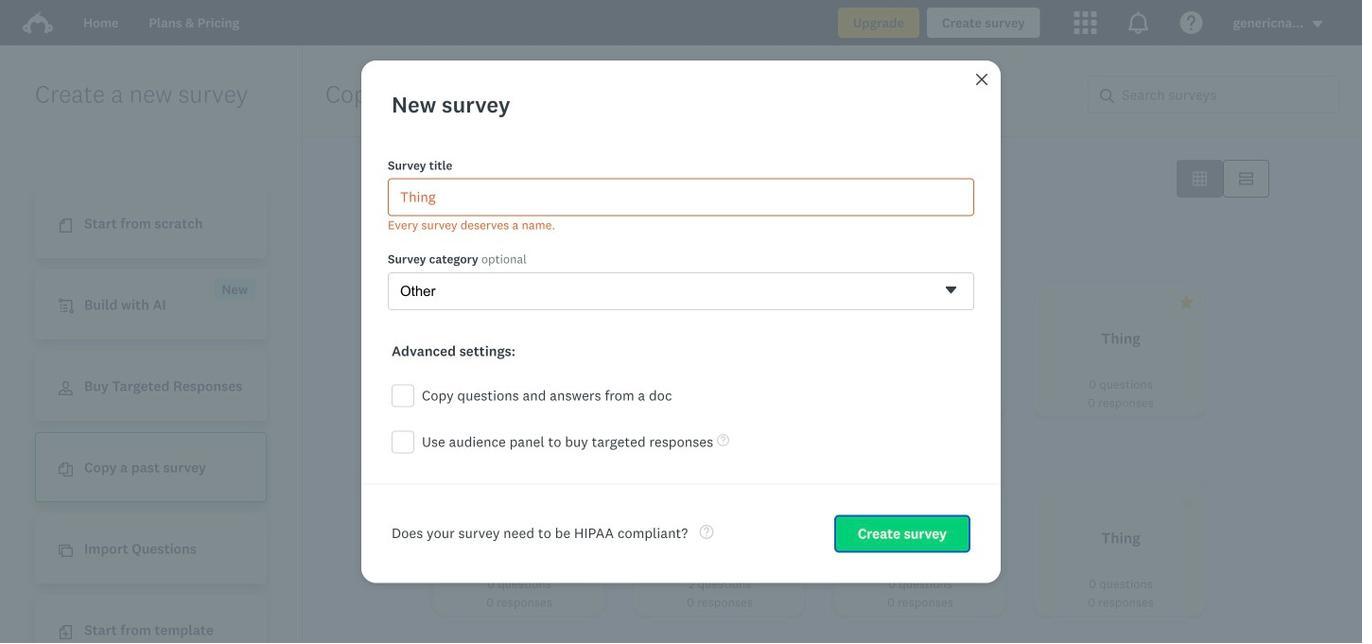 Task type: locate. For each thing, give the bounding box(es) containing it.
dialog
[[361, 60, 1001, 583]]

0 horizontal spatial starfilled image
[[779, 295, 793, 309]]

1 horizontal spatial starfilled image
[[1180, 295, 1194, 309]]

notification center icon image
[[1127, 11, 1150, 34]]

close image
[[975, 72, 990, 87], [976, 74, 988, 85]]

1 horizontal spatial starfilled image
[[578, 295, 592, 309]]

products icon image
[[1074, 11, 1097, 34], [1074, 11, 1097, 34]]

dropdown arrow icon image
[[1311, 17, 1325, 31], [1313, 21, 1323, 27]]

0 horizontal spatial starfilled image
[[552, 172, 566, 186]]

starfilled image
[[552, 172, 566, 186], [578, 295, 592, 309], [1180, 495, 1194, 509]]

Survey name field
[[388, 178, 975, 216]]

user image
[[59, 382, 73, 396]]

starfilled image
[[779, 295, 793, 309], [1180, 295, 1194, 309]]

brand logo image
[[23, 8, 53, 38], [23, 11, 53, 34]]

2 vertical spatial starfilled image
[[1180, 495, 1194, 509]]

help image
[[699, 525, 714, 539]]



Task type: describe. For each thing, give the bounding box(es) containing it.
2 starfilled image from the left
[[1180, 295, 1194, 309]]

search image
[[1100, 89, 1115, 103]]

1 vertical spatial starfilled image
[[578, 295, 592, 309]]

0 vertical spatial starfilled image
[[552, 172, 566, 186]]

Search surveys field
[[1115, 77, 1339, 113]]

1 brand logo image from the top
[[23, 8, 53, 38]]

document image
[[59, 219, 73, 233]]

grid image
[[1193, 172, 1207, 186]]

documentclone image
[[59, 463, 73, 477]]

2 horizontal spatial starfilled image
[[1180, 495, 1194, 509]]

1 starfilled image from the left
[[779, 295, 793, 309]]

textboxmultiple image
[[1239, 172, 1254, 186]]

clone image
[[59, 544, 73, 558]]

2 brand logo image from the top
[[23, 11, 53, 34]]

help image
[[717, 434, 730, 447]]

help icon image
[[1180, 11, 1203, 34]]

documentplus image
[[59, 626, 73, 640]]



Task type: vqa. For each thing, say whether or not it's contained in the screenshot.
TextboxMultiple icon
yes



